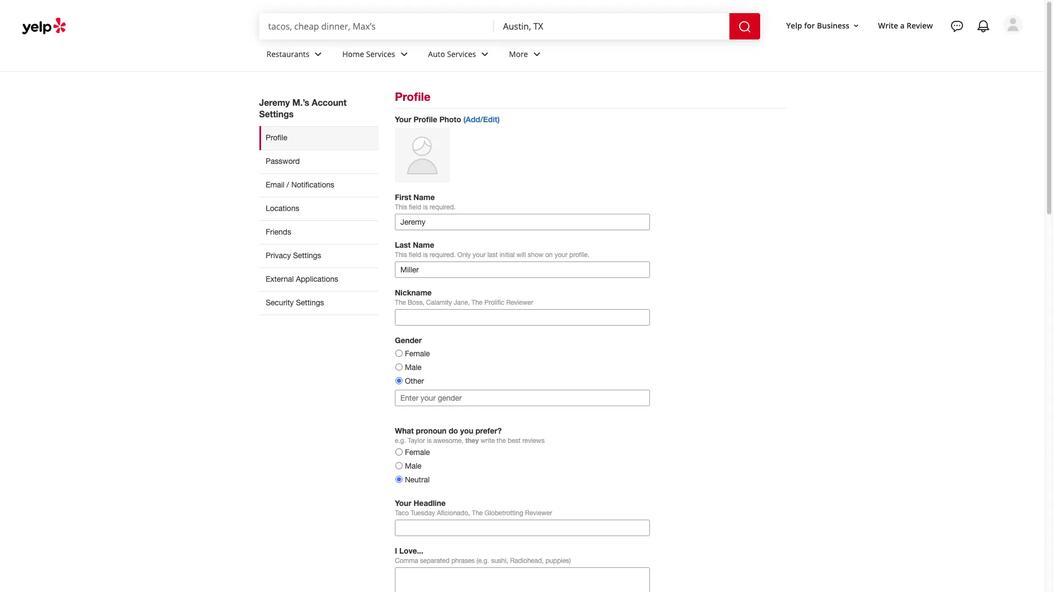Task type: describe. For each thing, give the bounding box(es) containing it.
Last Name text field
[[395, 262, 650, 278]]

(add/edit) link
[[463, 115, 500, 124]]

boss,
[[408, 299, 424, 307]]

a
[[900, 20, 905, 31]]

I Love... text field
[[395, 568, 650, 592]]

notifications image
[[977, 20, 990, 33]]

field for last
[[409, 251, 421, 259]]

review
[[907, 20, 933, 31]]

other
[[405, 377, 424, 386]]

First Name text field
[[395, 214, 650, 230]]

friends link
[[259, 220, 378, 244]]

profile link
[[259, 126, 378, 150]]

privacy settings link
[[259, 244, 378, 268]]

profile.
[[569, 251, 589, 259]]

1 female radio from the top
[[395, 350, 403, 357]]

1 your from the left
[[473, 251, 486, 259]]

auto services
[[428, 49, 476, 59]]

reviewer for headline
[[525, 510, 552, 517]]

neutral
[[405, 476, 430, 484]]

initial
[[500, 251, 515, 259]]

is inside what pronoun do you prefer? e.g. taylor is awesome, they write the best reviews
[[427, 437, 432, 445]]

security settings
[[266, 298, 324, 307]]

your for your headline taco tuesday aficionado, the globetrotting reviewer
[[395, 499, 411, 508]]

2 female from the top
[[405, 448, 430, 457]]

friends
[[266, 228, 291, 236]]

home
[[342, 49, 364, 59]]

yelp for business
[[786, 20, 850, 31]]

external applications link
[[259, 268, 378, 291]]

settings for security
[[296, 298, 324, 307]]

jane,
[[454, 299, 470, 307]]

email / notifications
[[266, 180, 334, 189]]

taylor
[[408, 437, 425, 445]]

this for last
[[395, 251, 407, 259]]

/
[[287, 180, 289, 189]]

e.g.
[[395, 437, 406, 445]]

your headline taco tuesday aficionado, the globetrotting reviewer
[[395, 499, 552, 517]]

privacy
[[266, 251, 291, 260]]

comma
[[395, 557, 418, 565]]

business categories element
[[258, 39, 1023, 71]]

1 female from the top
[[405, 349, 430, 358]]

i love... comma separated phrases (e.g. sushi, radiohead, puppies)
[[395, 546, 571, 565]]

write a review link
[[874, 16, 937, 35]]

name for first
[[413, 193, 435, 202]]

password link
[[259, 150, 378, 173]]

applications
[[296, 275, 338, 284]]

Your Headline text field
[[395, 520, 650, 536]]

auto services link
[[419, 39, 500, 71]]

sushi,
[[491, 557, 508, 565]]

nickname the boss, calamity jane, the prolific reviewer
[[395, 288, 533, 307]]

home services link
[[334, 39, 419, 71]]

24 chevron down v2 image for home services
[[397, 48, 411, 61]]

only
[[457, 251, 471, 259]]

Other radio
[[395, 377, 403, 385]]

24 chevron down v2 image for more
[[530, 48, 543, 61]]

profile inside profile link
[[266, 133, 287, 142]]

pronoun
[[416, 426, 447, 436]]

awesome,
[[433, 437, 464, 445]]

aficionado,
[[437, 510, 470, 517]]

none field "find"
[[268, 20, 486, 32]]

email / notifications link
[[259, 173, 378, 197]]

i
[[395, 546, 397, 556]]

Near text field
[[503, 20, 721, 32]]

messages image
[[951, 20, 964, 33]]

on
[[545, 251, 553, 259]]

name for last
[[413, 240, 434, 250]]

gender
[[395, 336, 422, 345]]

last
[[487, 251, 498, 259]]

password
[[266, 157, 300, 166]]

m.'s
[[292, 97, 309, 108]]

Neutral radio
[[395, 476, 403, 483]]

Enter your gender text field
[[395, 390, 650, 406]]

(add/edit)
[[463, 115, 500, 124]]

settings inside 'jeremy m.'s account settings'
[[259, 109, 294, 119]]

Find text field
[[268, 20, 486, 32]]

locations link
[[259, 197, 378, 220]]

user actions element
[[778, 14, 1038, 81]]

2 male from the top
[[405, 462, 422, 471]]

first
[[395, 193, 411, 202]]

phrases
[[451, 557, 475, 565]]

last
[[395, 240, 411, 250]]

puppies)
[[546, 557, 571, 565]]

external applications
[[266, 275, 338, 284]]

home services
[[342, 49, 395, 59]]

16 chevron down v2 image
[[852, 21, 861, 30]]

services for home services
[[366, 49, 395, 59]]

settings for privacy
[[293, 251, 321, 260]]

best
[[508, 437, 521, 445]]

jeremy m. image
[[1003, 15, 1023, 35]]

2 your from the left
[[555, 251, 568, 259]]

yelp
[[786, 20, 802, 31]]

notifications
[[291, 180, 334, 189]]

prefer?
[[476, 426, 502, 436]]



Task type: locate. For each thing, give the bounding box(es) containing it.
0 vertical spatial female radio
[[395, 350, 403, 357]]

none field up home services
[[268, 20, 486, 32]]

Male radio
[[395, 364, 403, 371], [395, 462, 403, 470]]

is for last
[[423, 251, 428, 259]]

headline
[[414, 499, 446, 508]]

services right home
[[366, 49, 395, 59]]

do
[[449, 426, 458, 436]]

male
[[405, 363, 422, 372], [405, 462, 422, 471]]

1 none field from the left
[[268, 20, 486, 32]]

reviewer
[[506, 299, 533, 307], [525, 510, 552, 517]]

show
[[528, 251, 544, 259]]

24 chevron down v2 image for restaurants
[[312, 48, 325, 61]]

1 vertical spatial female
[[405, 448, 430, 457]]

what pronoun do you prefer? e.g. taylor is awesome, they write the best reviews
[[395, 426, 545, 445]]

settings
[[259, 109, 294, 119], [293, 251, 321, 260], [296, 298, 324, 307]]

1 male radio from the top
[[395, 364, 403, 371]]

services
[[366, 49, 395, 59], [447, 49, 476, 59]]

male radio up neutral option
[[395, 462, 403, 470]]

you
[[460, 426, 473, 436]]

email
[[266, 180, 285, 189]]

write
[[878, 20, 898, 31]]

services inside auto services link
[[447, 49, 476, 59]]

the for headline
[[472, 510, 483, 517]]

2 none field from the left
[[503, 20, 721, 32]]

more
[[509, 49, 528, 59]]

is for first
[[423, 203, 428, 211]]

female down taylor
[[405, 448, 430, 457]]

your for your profile photo (add/edit)
[[395, 115, 411, 124]]

field down last
[[409, 251, 421, 259]]

write a review
[[878, 20, 933, 31]]

profile up "password"
[[266, 133, 287, 142]]

name inside last name this field is required. only your last initial will show on your profile.
[[413, 240, 434, 250]]

2 female radio from the top
[[395, 449, 403, 456]]

2 field from the top
[[409, 251, 421, 259]]

2 vertical spatial settings
[[296, 298, 324, 307]]

your right the on
[[555, 251, 568, 259]]

24 chevron down v2 image
[[312, 48, 325, 61], [397, 48, 411, 61], [478, 48, 491, 61], [530, 48, 543, 61]]

0 vertical spatial this
[[395, 203, 407, 211]]

1 vertical spatial male radio
[[395, 462, 403, 470]]

is inside last name this field is required. only your last initial will show on your profile.
[[423, 251, 428, 259]]

24 chevron down v2 image right auto services
[[478, 48, 491, 61]]

radiohead,
[[510, 557, 544, 565]]

nickname
[[395, 288, 432, 297]]

0 vertical spatial male
[[405, 363, 422, 372]]

Female radio
[[395, 350, 403, 357], [395, 449, 403, 456]]

24 chevron down v2 image inside auto services link
[[478, 48, 491, 61]]

0 vertical spatial field
[[409, 203, 421, 211]]

reviews
[[522, 437, 545, 445]]

2 your from the top
[[395, 499, 411, 508]]

name right last
[[413, 240, 434, 250]]

your up taco
[[395, 499, 411, 508]]

1 vertical spatial this
[[395, 251, 407, 259]]

3 24 chevron down v2 image from the left
[[478, 48, 491, 61]]

business
[[817, 20, 850, 31]]

love...
[[399, 546, 423, 556]]

0 vertical spatial your
[[395, 115, 411, 124]]

search image
[[738, 20, 751, 33]]

is
[[423, 203, 428, 211], [423, 251, 428, 259], [427, 437, 432, 445]]

services right auto
[[447, 49, 476, 59]]

the
[[497, 437, 506, 445]]

the right aficionado,
[[472, 510, 483, 517]]

male up neutral
[[405, 462, 422, 471]]

field for first
[[409, 203, 421, 211]]

yelp for business button
[[782, 16, 865, 35]]

0 horizontal spatial services
[[366, 49, 395, 59]]

0 horizontal spatial your
[[473, 251, 486, 259]]

0 vertical spatial male radio
[[395, 364, 403, 371]]

required. for first
[[430, 203, 456, 211]]

your inside your headline taco tuesday aficionado, the globetrotting reviewer
[[395, 499, 411, 508]]

reviewer up nickname text field
[[506, 299, 533, 307]]

2 required. from the top
[[430, 251, 456, 259]]

the left boss,
[[395, 299, 406, 307]]

tuesday
[[411, 510, 435, 517]]

settings down jeremy
[[259, 109, 294, 119]]

1 horizontal spatial services
[[447, 49, 476, 59]]

globetrotting
[[485, 510, 523, 517]]

None field
[[268, 20, 486, 32], [503, 20, 721, 32]]

reviewer for the
[[506, 299, 533, 307]]

none field up business categories element
[[503, 20, 721, 32]]

privacy settings
[[266, 251, 321, 260]]

24 chevron down v2 image inside restaurants link
[[312, 48, 325, 61]]

0 vertical spatial is
[[423, 203, 428, 211]]

security settings link
[[259, 291, 378, 315]]

0 vertical spatial female
[[405, 349, 430, 358]]

the inside your headline taco tuesday aficionado, the globetrotting reviewer
[[472, 510, 483, 517]]

1 vertical spatial name
[[413, 240, 434, 250]]

this inside last name this field is required. only your last initial will show on your profile.
[[395, 251, 407, 259]]

0 vertical spatial settings
[[259, 109, 294, 119]]

your
[[395, 115, 411, 124], [395, 499, 411, 508]]

services inside the "home services" link
[[366, 49, 395, 59]]

2 male radio from the top
[[395, 462, 403, 470]]

write
[[481, 437, 495, 445]]

female radio down gender
[[395, 350, 403, 357]]

profile
[[395, 90, 431, 104], [414, 115, 437, 124], [266, 133, 287, 142]]

restaurants link
[[258, 39, 334, 71]]

1 24 chevron down v2 image from the left
[[312, 48, 325, 61]]

(e.g.
[[477, 557, 489, 565]]

what
[[395, 426, 414, 436]]

1 this from the top
[[395, 203, 407, 211]]

last name this field is required. only your last initial will show on your profile.
[[395, 240, 589, 259]]

1 vertical spatial field
[[409, 251, 421, 259]]

reviewer inside your headline taco tuesday aficionado, the globetrotting reviewer
[[525, 510, 552, 517]]

auto
[[428, 49, 445, 59]]

0 vertical spatial profile
[[395, 90, 431, 104]]

calamity
[[426, 299, 452, 307]]

your profile photo (add/edit)
[[395, 115, 500, 124]]

female
[[405, 349, 430, 358], [405, 448, 430, 457]]

Nickname text field
[[395, 309, 650, 326]]

is inside first name this field is required.
[[423, 203, 428, 211]]

1 horizontal spatial your
[[555, 251, 568, 259]]

your
[[473, 251, 486, 259], [555, 251, 568, 259]]

0 vertical spatial reviewer
[[506, 299, 533, 307]]

1 field from the top
[[409, 203, 421, 211]]

required. inside first name this field is required.
[[430, 203, 456, 211]]

1 your from the top
[[395, 115, 411, 124]]

1 vertical spatial required.
[[430, 251, 456, 259]]

female radio down e.g.
[[395, 449, 403, 456]]

this inside first name this field is required.
[[395, 203, 407, 211]]

1 vertical spatial female radio
[[395, 449, 403, 456]]

1 vertical spatial profile
[[414, 115, 437, 124]]

2 vertical spatial is
[[427, 437, 432, 445]]

0 vertical spatial required.
[[430, 203, 456, 211]]

your left last on the top left of the page
[[473, 251, 486, 259]]

name inside first name this field is required.
[[413, 193, 435, 202]]

separated
[[420, 557, 450, 565]]

required.
[[430, 203, 456, 211], [430, 251, 456, 259]]

24 chevron down v2 image right restaurants
[[312, 48, 325, 61]]

the for the
[[472, 299, 483, 307]]

2 vertical spatial profile
[[266, 133, 287, 142]]

account
[[312, 97, 347, 108]]

this down first
[[395, 203, 407, 211]]

required. inside last name this field is required. only your last initial will show on your profile.
[[430, 251, 456, 259]]

2 this from the top
[[395, 251, 407, 259]]

the right jane,
[[472, 299, 483, 307]]

2 24 chevron down v2 image from the left
[[397, 48, 411, 61]]

field down first
[[409, 203, 421, 211]]

1 required. from the top
[[430, 203, 456, 211]]

female down gender
[[405, 349, 430, 358]]

24 chevron down v2 image right more
[[530, 48, 543, 61]]

external
[[266, 275, 294, 284]]

security
[[266, 298, 294, 307]]

field inside first name this field is required.
[[409, 203, 421, 211]]

services for auto services
[[447, 49, 476, 59]]

prolific
[[484, 299, 504, 307]]

this for first
[[395, 203, 407, 211]]

reviewer up your headline text box on the bottom of page
[[525, 510, 552, 517]]

1 male from the top
[[405, 363, 422, 372]]

settings up external applications
[[293, 251, 321, 260]]

1 horizontal spatial none field
[[503, 20, 721, 32]]

photo
[[439, 115, 461, 124]]

1 vertical spatial male
[[405, 462, 422, 471]]

will
[[517, 251, 526, 259]]

24 chevron down v2 image for auto services
[[478, 48, 491, 61]]

24 chevron down v2 image inside the more link
[[530, 48, 543, 61]]

1 vertical spatial is
[[423, 251, 428, 259]]

0 horizontal spatial none field
[[268, 20, 486, 32]]

24 chevron down v2 image inside the "home services" link
[[397, 48, 411, 61]]

1 vertical spatial your
[[395, 499, 411, 508]]

jeremy m.'s account settings
[[259, 97, 347, 119]]

required. for last
[[430, 251, 456, 259]]

2 services from the left
[[447, 49, 476, 59]]

jeremy
[[259, 97, 290, 108]]

1 vertical spatial reviewer
[[525, 510, 552, 517]]

restaurants
[[267, 49, 309, 59]]

settings down "applications"
[[296, 298, 324, 307]]

profile up your profile photo (add/edit)
[[395, 90, 431, 104]]

first name this field is required.
[[395, 193, 456, 211]]

0 vertical spatial name
[[413, 193, 435, 202]]

for
[[804, 20, 815, 31]]

none field near
[[503, 20, 721, 32]]

this down last
[[395, 251, 407, 259]]

more link
[[500, 39, 552, 71]]

1 vertical spatial settings
[[293, 251, 321, 260]]

male up other
[[405, 363, 422, 372]]

taco
[[395, 510, 409, 517]]

locations
[[266, 204, 299, 213]]

reviewer inside nickname the boss, calamity jane, the prolific reviewer
[[506, 299, 533, 307]]

male radio up the other option
[[395, 364, 403, 371]]

they
[[465, 437, 479, 445]]

None search field
[[259, 13, 762, 39]]

your left photo
[[395, 115, 411, 124]]

profile left photo
[[414, 115, 437, 124]]

1 services from the left
[[366, 49, 395, 59]]

field inside last name this field is required. only your last initial will show on your profile.
[[409, 251, 421, 259]]

24 chevron down v2 image left auto
[[397, 48, 411, 61]]

name right first
[[413, 193, 435, 202]]

4 24 chevron down v2 image from the left
[[530, 48, 543, 61]]



Task type: vqa. For each thing, say whether or not it's contained in the screenshot.
required. within "FIRST NAME THIS FIELD IS REQUIRED."
yes



